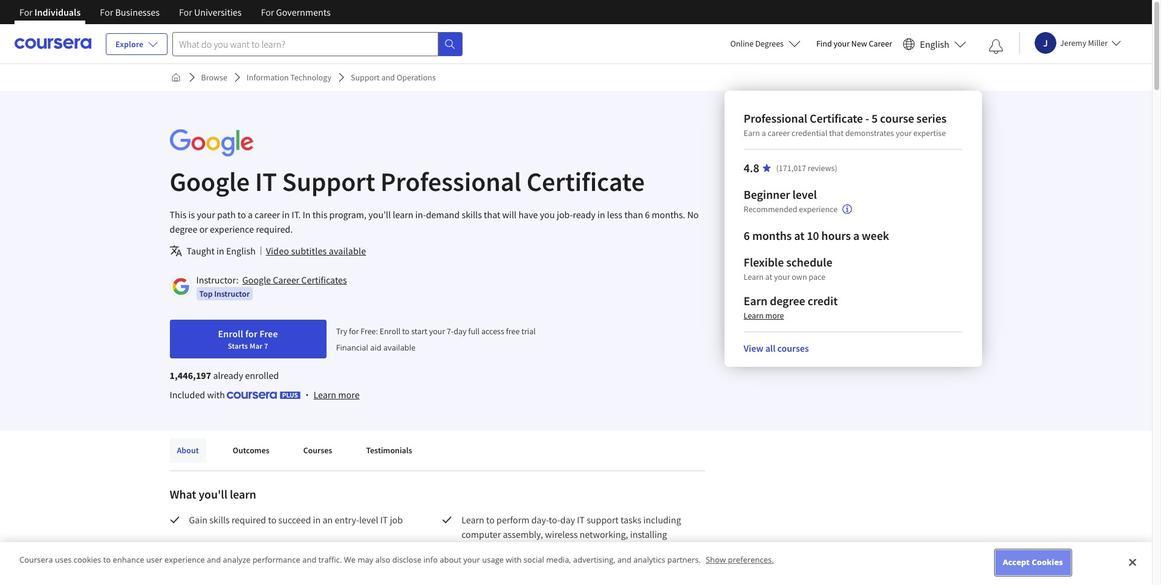 Task type: describe. For each thing, give the bounding box(es) containing it.
day inside learn to perform day-to-day it support tasks including computer assembly, wireless networking, installing programs, and customer service
[[560, 514, 575, 526]]

to-
[[549, 514, 560, 526]]

try
[[336, 326, 347, 337]]

schedule
[[786, 255, 832, 270]]

degree inside earn degree credit learn more
[[770, 293, 805, 308]]

businesses
[[115, 6, 160, 18]]

professional inside professional certificate - 5 course series earn a career credential that demonstrates your expertise
[[744, 111, 807, 126]]

accept cookies
[[1003, 557, 1063, 568]]

financial
[[336, 342, 368, 353]]

1 horizontal spatial 6
[[744, 228, 750, 243]]

learn inside this is your path to a career in it. in this program, you'll learn in-demand skills that will have you job-ready in less than 6 months. no degree or experience required.
[[393, 209, 413, 221]]

and left analyze
[[207, 555, 221, 566]]

in
[[303, 209, 311, 221]]

jeremy miller
[[1060, 37, 1108, 48]]

pace
[[809, 272, 826, 282]]

credential
[[792, 128, 827, 138]]

it inside learn to perform day-to-day it support tasks including computer assembly, wireless networking, installing programs, and customer service
[[577, 514, 585, 526]]

show notifications image
[[989, 39, 1003, 54]]

learn inside flexible schedule learn at your own pace
[[744, 272, 764, 282]]

video subtitles available
[[266, 245, 366, 257]]

0 horizontal spatial level
[[359, 514, 378, 526]]

trial
[[521, 326, 536, 337]]

career inside professional certificate - 5 course series earn a career credential that demonstrates your expertise
[[768, 128, 790, 138]]

try for free: enroll to start your 7-day full access free trial financial aid available
[[336, 326, 536, 353]]

1 vertical spatial learn
[[230, 487, 256, 502]]

find your new career
[[816, 38, 892, 49]]

expertise
[[913, 128, 946, 138]]

to inside 'privacy' alert dialog
[[103, 555, 111, 566]]

What do you want to learn? text field
[[173, 32, 439, 56]]

for for try
[[349, 326, 359, 337]]

1 horizontal spatial career
[[869, 38, 892, 49]]

advertising,
[[573, 555, 615, 566]]

full
[[468, 326, 480, 337]]

is
[[188, 209, 195, 221]]

you'll
[[368, 209, 391, 221]]

5
[[872, 111, 878, 126]]

about
[[177, 445, 199, 456]]

user
[[146, 555, 162, 566]]

starts
[[228, 341, 248, 351]]

cookies
[[74, 555, 101, 566]]

view
[[744, 342, 764, 354]]

•
[[306, 389, 309, 401]]

0 horizontal spatial with
[[207, 389, 225, 401]]

already
[[213, 370, 243, 382]]

4.8
[[744, 160, 759, 175]]

for for universities
[[179, 6, 192, 18]]

career inside instructor: google career certificates top instructor
[[273, 274, 299, 286]]

browse
[[201, 72, 227, 83]]

flexible
[[744, 255, 784, 270]]

than
[[624, 209, 643, 221]]

will
[[502, 209, 517, 221]]

coursera
[[19, 555, 53, 566]]

degree inside this is your path to a career in it. in this program, you'll learn in-demand skills that will have you job-ready in less than 6 months. no degree or experience required.
[[170, 223, 197, 235]]

less
[[607, 209, 622, 221]]

home image
[[171, 73, 181, 82]]

google it support professional certificate
[[170, 165, 645, 198]]

no
[[687, 209, 699, 221]]

wireless
[[545, 529, 578, 541]]

in left the 'less'
[[597, 209, 605, 221]]

0 horizontal spatial it
[[255, 165, 277, 198]]

earn inside professional certificate - 5 course series earn a career credential that demonstrates your expertise
[[744, 128, 760, 138]]

demand
[[426, 209, 460, 221]]

path
[[217, 209, 236, 221]]

jeremy
[[1060, 37, 1086, 48]]

coursera image
[[15, 34, 91, 53]]

partners.
[[667, 555, 701, 566]]

0 horizontal spatial certificate
[[527, 165, 645, 198]]

with inside 'privacy' alert dialog
[[506, 555, 522, 566]]

to left succeed
[[268, 514, 276, 526]]

0 vertical spatial level
[[793, 187, 817, 202]]

0 vertical spatial support
[[351, 72, 380, 83]]

day inside "try for free: enroll to start your 7-day full access free trial financial aid available"
[[454, 326, 467, 337]]

this
[[312, 209, 327, 221]]

support and operations
[[351, 72, 436, 83]]

or
[[199, 223, 208, 235]]

show
[[706, 555, 726, 566]]

this
[[170, 209, 187, 221]]

new
[[851, 38, 867, 49]]

browse link
[[196, 67, 232, 88]]

your inside 'privacy' alert dialog
[[463, 555, 480, 566]]

english button
[[898, 24, 971, 63]]

information technology link
[[242, 67, 336, 88]]

free
[[506, 326, 520, 337]]

mar
[[250, 341, 263, 351]]

job
[[390, 514, 403, 526]]

to inside "try for free: enroll to start your 7-day full access free trial financial aid available"
[[402, 326, 410, 337]]

learn inside learn to perform day-to-day it support tasks including computer assembly, wireless networking, installing programs, and customer service
[[462, 514, 484, 526]]

your right find
[[834, 38, 850, 49]]

an
[[323, 514, 333, 526]]

credit
[[808, 293, 838, 308]]

own
[[792, 272, 807, 282]]

7
[[264, 341, 268, 351]]

explore
[[116, 39, 143, 50]]

privacy alert dialog
[[0, 543, 1152, 585]]

you
[[540, 209, 555, 221]]

taught in english
[[187, 245, 256, 257]]

help center image
[[1121, 554, 1135, 568]]

for universities
[[179, 6, 242, 18]]

free
[[260, 328, 278, 340]]

for for governments
[[261, 6, 274, 18]]

to inside this is your path to a career in it. in this program, you'll learn in-demand skills that will have you job-ready in less than 6 months. no degree or experience required.
[[238, 209, 246, 221]]

in right taught
[[217, 245, 224, 257]]

0 vertical spatial experience
[[799, 204, 838, 215]]

flexible schedule learn at your own pace
[[744, 255, 832, 282]]

1 vertical spatial support
[[282, 165, 375, 198]]

(171,017
[[776, 163, 806, 174]]

more inside earn degree credit learn more
[[765, 310, 784, 321]]

recommended experience
[[744, 204, 838, 215]]

learn more link for degree
[[744, 310, 784, 321]]

instructor: google career certificates top instructor
[[196, 274, 347, 299]]

that inside this is your path to a career in it. in this program, you'll learn in-demand skills that will have you job-ready in less than 6 months. no degree or experience required.
[[484, 209, 500, 221]]

0 horizontal spatial skills
[[209, 514, 230, 526]]

learn right the •
[[314, 389, 336, 401]]

your inside "try for free: enroll to start your 7-day full access free trial financial aid available"
[[429, 326, 445, 337]]

enroll inside "try for free: enroll to start your 7-day full access free trial financial aid available"
[[380, 326, 401, 337]]

google inside instructor: google career certificates top instructor
[[242, 274, 271, 286]]

english inside button
[[920, 38, 949, 50]]

for for enroll
[[245, 328, 258, 340]]

info
[[424, 555, 438, 566]]

course
[[880, 111, 914, 126]]

performance
[[253, 555, 300, 566]]

view all courses link
[[744, 342, 809, 354]]

individuals
[[35, 6, 81, 18]]

financial aid available button
[[336, 342, 416, 353]]

earn inside earn degree credit learn more
[[744, 293, 768, 308]]

including
[[643, 514, 681, 526]]

months.
[[652, 209, 685, 221]]



Task type: locate. For each thing, give the bounding box(es) containing it.
professional up the credential
[[744, 111, 807, 126]]

view all courses
[[744, 342, 809, 354]]

enroll inside enroll for free starts mar 7
[[218, 328, 243, 340]]

0 vertical spatial professional
[[744, 111, 807, 126]]

1 vertical spatial a
[[248, 209, 253, 221]]

analyze
[[223, 555, 251, 566]]

coursera uses cookies to enhance user experience and analyze performance and traffic. we may also disclose info about your usage with social media, advertising, and analytics partners. show preferences.
[[19, 555, 774, 566]]

0 vertical spatial learn more link
[[744, 310, 784, 321]]

0 horizontal spatial that
[[484, 209, 500, 221]]

a inside this is your path to a career in it. in this program, you'll learn in-demand skills that will have you job-ready in less than 6 months. no degree or experience required.
[[248, 209, 253, 221]]

taught
[[187, 245, 215, 257]]

0 vertical spatial with
[[207, 389, 225, 401]]

1 horizontal spatial with
[[506, 555, 522, 566]]

learn left the in- at the left top of page
[[393, 209, 413, 221]]

0 vertical spatial career
[[768, 128, 790, 138]]

0 horizontal spatial degree
[[170, 223, 197, 235]]

assembly,
[[503, 529, 543, 541]]

google up instructor
[[242, 274, 271, 286]]

computer
[[462, 529, 501, 541]]

in left an
[[313, 514, 321, 526]]

courses
[[303, 445, 332, 456]]

all
[[765, 342, 776, 354]]

tasks
[[621, 514, 641, 526]]

experience inside 'privacy' alert dialog
[[164, 555, 205, 566]]

for for businesses
[[100, 6, 113, 18]]

more up view all courses link
[[765, 310, 784, 321]]

0 vertical spatial google
[[170, 165, 250, 198]]

10
[[807, 228, 819, 243]]

experience right user
[[164, 555, 205, 566]]

1 vertical spatial more
[[338, 389, 360, 401]]

experience up 6 months at 10 hours a week
[[799, 204, 838, 215]]

1 vertical spatial skills
[[209, 514, 230, 526]]

1 vertical spatial 6
[[744, 228, 750, 243]]

1 vertical spatial career
[[255, 209, 280, 221]]

preferences.
[[728, 555, 774, 566]]

learn down flexible
[[744, 272, 764, 282]]

None search field
[[173, 32, 463, 56]]

1 vertical spatial certificate
[[527, 165, 645, 198]]

1 earn from the top
[[744, 128, 760, 138]]

for left universities
[[179, 6, 192, 18]]

degrees
[[755, 38, 784, 49]]

1 vertical spatial experience
[[210, 223, 254, 235]]

experience
[[799, 204, 838, 215], [210, 223, 254, 235], [164, 555, 205, 566]]

to right cookies
[[103, 555, 111, 566]]

testimonials
[[366, 445, 412, 456]]

career right new
[[869, 38, 892, 49]]

0 vertical spatial day
[[454, 326, 467, 337]]

learn more link for learn
[[314, 388, 360, 402]]

career down video
[[273, 274, 299, 286]]

0 horizontal spatial enroll
[[218, 328, 243, 340]]

earn up 4.8
[[744, 128, 760, 138]]

online
[[730, 38, 754, 49]]

learn more link right the •
[[314, 388, 360, 402]]

video
[[266, 245, 289, 257]]

your inside flexible schedule learn at your own pace
[[774, 272, 790, 282]]

learn inside earn degree credit learn more
[[744, 310, 764, 321]]

learn up "required"
[[230, 487, 256, 502]]

skills
[[462, 209, 482, 221], [209, 514, 230, 526]]

6 months at 10 hours a week
[[744, 228, 889, 243]]

learn to perform day-to-day it support tasks including computer assembly, wireless networking, installing programs, and customer service
[[462, 514, 683, 555]]

at left 10
[[794, 228, 804, 243]]

miller
[[1088, 37, 1108, 48]]

0 horizontal spatial at
[[765, 272, 772, 282]]

2 horizontal spatial it
[[577, 514, 585, 526]]

gain
[[189, 514, 208, 526]]

1 horizontal spatial more
[[765, 310, 784, 321]]

6 left "months" at the right top of the page
[[744, 228, 750, 243]]

accept cookies button
[[995, 551, 1071, 576]]

for businesses
[[100, 6, 160, 18]]

it left job
[[380, 514, 388, 526]]

3 for from the left
[[179, 6, 192, 18]]

what
[[170, 487, 196, 502]]

google career certificates image
[[171, 278, 190, 296]]

a left the credential
[[762, 128, 766, 138]]

for
[[19, 6, 33, 18], [100, 6, 113, 18], [179, 6, 192, 18], [261, 6, 274, 18]]

1 vertical spatial google
[[242, 274, 271, 286]]

for inside enroll for free starts mar 7
[[245, 328, 258, 340]]

1 vertical spatial learn more link
[[314, 388, 360, 402]]

0 horizontal spatial english
[[226, 245, 256, 257]]

support up this
[[282, 165, 375, 198]]

level left job
[[359, 514, 378, 526]]

1 horizontal spatial for
[[349, 326, 359, 337]]

subtitles
[[291, 245, 327, 257]]

4 for from the left
[[261, 6, 274, 18]]

0 horizontal spatial learn more link
[[314, 388, 360, 402]]

your left 7-
[[429, 326, 445, 337]]

1 vertical spatial english
[[226, 245, 256, 257]]

0 vertical spatial at
[[794, 228, 804, 243]]

learn up 'view'
[[744, 310, 764, 321]]

enhance
[[113, 555, 144, 566]]

1 horizontal spatial level
[[793, 187, 817, 202]]

degree down own
[[770, 293, 805, 308]]

learn more link up the all
[[744, 310, 784, 321]]

that left will
[[484, 209, 500, 221]]

available inside button
[[329, 245, 366, 257]]

1 horizontal spatial professional
[[744, 111, 807, 126]]

1 vertical spatial level
[[359, 514, 378, 526]]

0 vertical spatial degree
[[170, 223, 197, 235]]

universities
[[194, 6, 242, 18]]

enroll for free starts mar 7
[[218, 328, 278, 351]]

top
[[199, 288, 213, 299]]

it.
[[292, 209, 301, 221]]

support and operations link
[[346, 67, 441, 88]]

2 vertical spatial a
[[853, 228, 859, 243]]

a left week
[[853, 228, 859, 243]]

0 vertical spatial skills
[[462, 209, 482, 221]]

to inside learn to perform day-to-day it support tasks including computer assembly, wireless networking, installing programs, and customer service
[[486, 514, 495, 526]]

0 horizontal spatial for
[[245, 328, 258, 340]]

for left businesses
[[100, 6, 113, 18]]

skills right demand
[[462, 209, 482, 221]]

experience inside this is your path to a career in it. in this program, you'll learn in-demand skills that will have you job-ready in less than 6 months. no degree or experience required.
[[210, 223, 254, 235]]

0 horizontal spatial a
[[248, 209, 253, 221]]

hours
[[821, 228, 851, 243]]

your left own
[[774, 272, 790, 282]]

6 inside this is your path to a career in it. in this program, you'll learn in-demand skills that will have you job-ready in less than 6 months. no degree or experience required.
[[645, 209, 650, 221]]

access
[[481, 326, 504, 337]]

1 vertical spatial at
[[765, 272, 772, 282]]

day up wireless
[[560, 514, 575, 526]]

banner navigation
[[10, 0, 340, 33]]

1 horizontal spatial certificate
[[810, 111, 863, 126]]

for inside "try for free: enroll to start your 7-day full access free trial financial aid available"
[[349, 326, 359, 337]]

0 horizontal spatial available
[[329, 245, 366, 257]]

video subtitles available button
[[266, 244, 366, 258]]

• learn more
[[306, 389, 360, 401]]

ready
[[573, 209, 596, 221]]

skills inside this is your path to a career in it. in this program, you'll learn in-demand skills that will have you job-ready in less than 6 months. no degree or experience required.
[[462, 209, 482, 221]]

1 horizontal spatial available
[[383, 342, 416, 353]]

1 horizontal spatial skills
[[462, 209, 482, 221]]

support
[[351, 72, 380, 83], [282, 165, 375, 198]]

for individuals
[[19, 6, 81, 18]]

0 horizontal spatial experience
[[164, 555, 205, 566]]

and left 'analytics'
[[617, 555, 632, 566]]

and left operations at top
[[381, 72, 395, 83]]

to left start
[[402, 326, 410, 337]]

google career certificates link
[[242, 274, 347, 286]]

0 horizontal spatial career
[[273, 274, 299, 286]]

technology
[[290, 72, 331, 83]]

1 horizontal spatial day
[[560, 514, 575, 526]]

and down assembly,
[[505, 543, 520, 555]]

at inside flexible schedule learn at your own pace
[[765, 272, 772, 282]]

1 horizontal spatial that
[[829, 128, 844, 138]]

google image
[[170, 129, 253, 157]]

service
[[562, 543, 591, 555]]

series
[[917, 111, 947, 126]]

1 vertical spatial with
[[506, 555, 522, 566]]

0 horizontal spatial 6
[[645, 209, 650, 221]]

your down 'course'
[[896, 128, 912, 138]]

0 horizontal spatial learn
[[230, 487, 256, 502]]

show preferences. link
[[706, 555, 774, 566]]

1 vertical spatial professional
[[380, 165, 521, 198]]

information about difficulty level pre-requisites. image
[[843, 204, 852, 214]]

2 for from the left
[[100, 6, 113, 18]]

that inside professional certificate - 5 course series earn a career credential that demonstrates your expertise
[[829, 128, 844, 138]]

0 horizontal spatial day
[[454, 326, 467, 337]]

1 horizontal spatial it
[[380, 514, 388, 526]]

a right path
[[248, 209, 253, 221]]

it up required.
[[255, 165, 277, 198]]

your inside professional certificate - 5 course series earn a career credential that demonstrates your expertise
[[896, 128, 912, 138]]

it left support at the bottom
[[577, 514, 585, 526]]

for left individuals
[[19, 6, 33, 18]]

at
[[794, 228, 804, 243], [765, 272, 772, 282]]

also
[[375, 555, 390, 566]]

2 horizontal spatial experience
[[799, 204, 838, 215]]

cookies
[[1032, 557, 1063, 568]]

in left it.
[[282, 209, 290, 221]]

media,
[[546, 555, 571, 566]]

day left the "full"
[[454, 326, 467, 337]]

skills right gain
[[209, 514, 230, 526]]

support
[[587, 514, 619, 526]]

career inside this is your path to a career in it. in this program, you'll learn in-demand skills that will have you job-ready in less than 6 months. no degree or experience required.
[[255, 209, 280, 221]]

available inside "try for free: enroll to start your 7-day full access free trial financial aid available"
[[383, 342, 416, 353]]

0 vertical spatial english
[[920, 38, 949, 50]]

information
[[247, 72, 289, 83]]

0 horizontal spatial professional
[[380, 165, 521, 198]]

and inside learn to perform day-to-day it support tasks including computer assembly, wireless networking, installing programs, and customer service
[[505, 543, 520, 555]]

1 horizontal spatial at
[[794, 228, 804, 243]]

6 right than
[[645, 209, 650, 221]]

0 vertical spatial available
[[329, 245, 366, 257]]

0 vertical spatial learn
[[393, 209, 413, 221]]

courses
[[777, 342, 809, 354]]

1 vertical spatial career
[[273, 274, 299, 286]]

1 horizontal spatial experience
[[210, 223, 254, 235]]

0 vertical spatial that
[[829, 128, 844, 138]]

0 vertical spatial more
[[765, 310, 784, 321]]

to right path
[[238, 209, 246, 221]]

for up mar
[[245, 328, 258, 340]]

required.
[[256, 223, 293, 235]]

in
[[282, 209, 290, 221], [597, 209, 605, 221], [217, 245, 224, 257], [313, 514, 321, 526]]

0 vertical spatial certificate
[[810, 111, 863, 126]]

1 vertical spatial day
[[560, 514, 575, 526]]

a for this is your path to a career in it. in this program, you'll learn in-demand skills that will have you job-ready in less than 6 months. no degree or experience required.
[[248, 209, 253, 221]]

to up computer
[[486, 514, 495, 526]]

for left governments
[[261, 6, 274, 18]]

coursera plus image
[[227, 392, 301, 399]]

earn down flexible
[[744, 293, 768, 308]]

for governments
[[261, 6, 331, 18]]

google
[[170, 165, 250, 198], [242, 274, 271, 286]]

support left operations at top
[[351, 72, 380, 83]]

explore button
[[106, 33, 168, 55]]

for right try
[[349, 326, 359, 337]]

enroll right free:
[[380, 326, 401, 337]]

career up required.
[[255, 209, 280, 221]]

career left the credential
[[768, 128, 790, 138]]

enroll up starts
[[218, 328, 243, 340]]

certificate inside professional certificate - 5 course series earn a career credential that demonstrates your expertise
[[810, 111, 863, 126]]

certificate up ready
[[527, 165, 645, 198]]

1 horizontal spatial learn more link
[[744, 310, 784, 321]]

disclose
[[392, 555, 421, 566]]

networking,
[[580, 529, 628, 541]]

1 horizontal spatial a
[[762, 128, 766, 138]]

level up recommended experience
[[793, 187, 817, 202]]

0 vertical spatial 6
[[645, 209, 650, 221]]

1 vertical spatial available
[[383, 342, 416, 353]]

traffic.
[[318, 555, 342, 566]]

your right is on the top of page
[[197, 209, 215, 221]]

week
[[862, 228, 889, 243]]

that right the credential
[[829, 128, 844, 138]]

may
[[358, 555, 373, 566]]

analytics
[[634, 555, 665, 566]]

social
[[524, 555, 544, 566]]

day
[[454, 326, 467, 337], [560, 514, 575, 526]]

your right "about"
[[463, 555, 480, 566]]

degree down this
[[170, 223, 197, 235]]

and left traffic.
[[302, 555, 316, 566]]

available right aid
[[383, 342, 416, 353]]

2 vertical spatial experience
[[164, 555, 205, 566]]

2 horizontal spatial a
[[853, 228, 859, 243]]

google up path
[[170, 165, 250, 198]]

at down flexible
[[765, 272, 772, 282]]

1 horizontal spatial enroll
[[380, 326, 401, 337]]

find your new career link
[[810, 36, 898, 51]]

program,
[[329, 209, 367, 221]]

available
[[329, 245, 366, 257], [383, 342, 416, 353]]

online degrees button
[[721, 30, 810, 57]]

0 horizontal spatial career
[[255, 209, 280, 221]]

instructor:
[[196, 274, 239, 286]]

find
[[816, 38, 832, 49]]

0 vertical spatial career
[[869, 38, 892, 49]]

available down program,
[[329, 245, 366, 257]]

experience down path
[[210, 223, 254, 235]]

1 horizontal spatial english
[[920, 38, 949, 50]]

a for 6 months at 10 hours a week
[[853, 228, 859, 243]]

1 horizontal spatial career
[[768, 128, 790, 138]]

professional up demand
[[380, 165, 521, 198]]

1 horizontal spatial degree
[[770, 293, 805, 308]]

0 horizontal spatial more
[[338, 389, 360, 401]]

1 for from the left
[[19, 6, 33, 18]]

for for individuals
[[19, 6, 33, 18]]

1 vertical spatial that
[[484, 209, 500, 221]]

uses
[[55, 555, 72, 566]]

2 earn from the top
[[744, 293, 768, 308]]

your inside this is your path to a career in it. in this program, you'll learn in-demand skills that will have you job-ready in less than 6 months. no degree or experience required.
[[197, 209, 215, 221]]

1 vertical spatial earn
[[744, 293, 768, 308]]

a inside professional certificate - 5 course series earn a career credential that demonstrates your expertise
[[762, 128, 766, 138]]

required
[[232, 514, 266, 526]]

more right the •
[[338, 389, 360, 401]]

in-
[[415, 209, 426, 221]]

1 horizontal spatial learn
[[393, 209, 413, 221]]

certificate up the credential
[[810, 111, 863, 126]]

1 vertical spatial degree
[[770, 293, 805, 308]]

about
[[440, 555, 461, 566]]

free:
[[361, 326, 378, 337]]

degree
[[170, 223, 197, 235], [770, 293, 805, 308]]

job-
[[557, 209, 573, 221]]

0 vertical spatial earn
[[744, 128, 760, 138]]

0 vertical spatial a
[[762, 128, 766, 138]]

with left social
[[506, 555, 522, 566]]

with down 1,446,197 already enrolled
[[207, 389, 225, 401]]

learn more link
[[744, 310, 784, 321], [314, 388, 360, 402]]

day-
[[531, 514, 549, 526]]

and
[[381, 72, 395, 83], [505, 543, 520, 555], [207, 555, 221, 566], [302, 555, 316, 566], [617, 555, 632, 566]]

learn up computer
[[462, 514, 484, 526]]



Task type: vqa. For each thing, say whether or not it's contained in the screenshot.
Development
no



